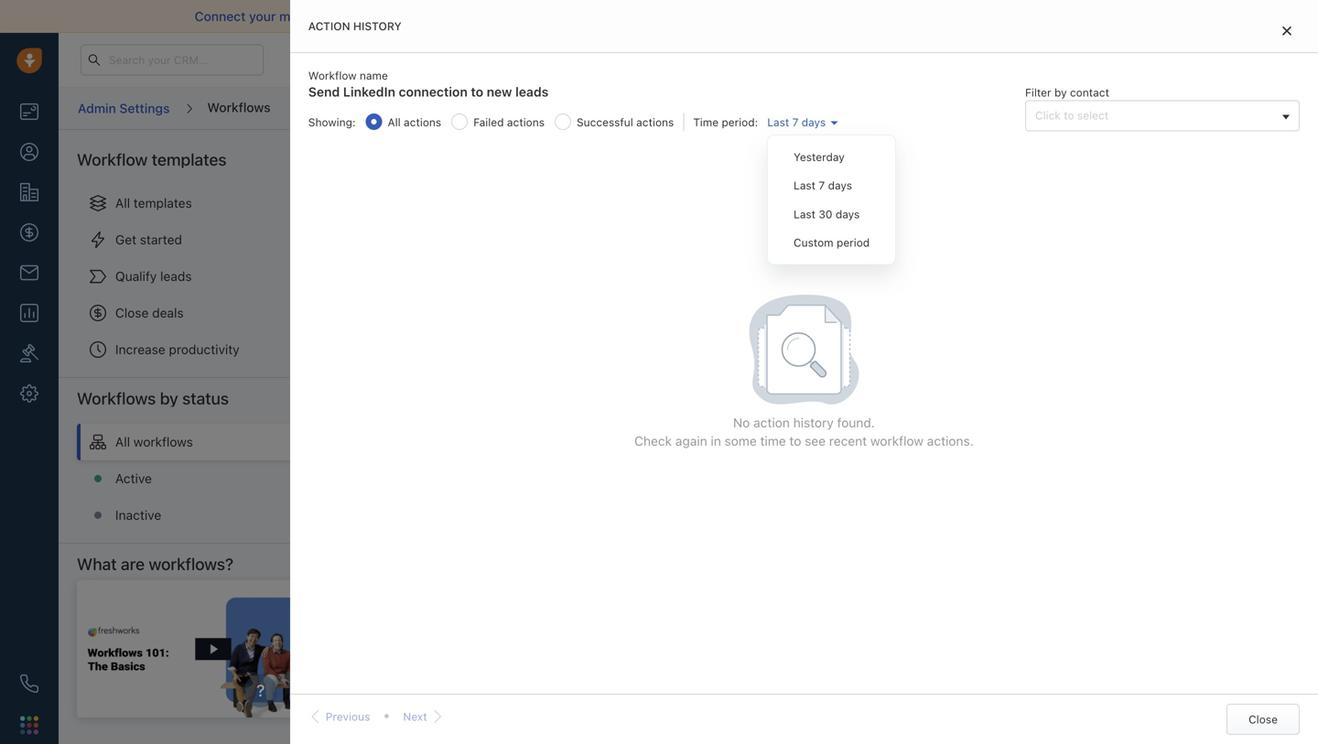 Task type: describe. For each thing, give the bounding box(es) containing it.
filter by contact
[[1026, 86, 1110, 99]]

all your workflows are executed in the order below. feel free to reorder them.
[[398, 239, 853, 254]]

name
[[360, 69, 388, 82]]

ago
[[749, 355, 766, 367]]

runs inside set reminder to call new website leads runs once for each contact, whenever it's created or updated
[[545, 444, 569, 456]]

select
[[1078, 109, 1109, 122]]

no action history found. check again in some time to see recent workflow actions.
[[635, 415, 974, 449]]

admin settings link
[[77, 94, 171, 123]]

once inside set reminder to call new website leads runs once for each contact, whenever it's created or updated
[[572, 444, 595, 456]]

settings
[[119, 101, 170, 116]]

leads inside set reminder to call new website leads runs once for each contact, whenever it's created or updated
[[724, 428, 753, 440]]

feel
[[702, 239, 726, 254]]

found.
[[838, 415, 875, 430]]

available
[[715, 169, 760, 181]]

below.
[[660, 239, 698, 254]]

your trial ends in 21 days
[[828, 54, 948, 65]]

all for all templates
[[115, 196, 130, 211]]

30
[[819, 208, 833, 220]]

phone image
[[20, 675, 38, 693]]

days right plan.
[[829, 179, 853, 192]]

100
[[603, 169, 622, 181]]

workflow templates
[[77, 150, 227, 169]]

send linkedin connection to new leads link
[[545, 319, 952, 336]]

time
[[694, 116, 719, 128]]

set reminder to call new website leads link
[[545, 426, 952, 442]]

actions for failed actions
[[507, 116, 545, 128]]

in right available
[[763, 169, 772, 181]]

leads inside workflow name send linkedin connection to new leads
[[516, 84, 549, 99]]

it's inside send linkedin connection to new leads runs once for each contact, whenever it's created or updated 2 minutes ago
[[732, 338, 746, 350]]

call
[[632, 428, 650, 440]]

1 horizontal spatial are
[[509, 239, 528, 254]]

explore
[[983, 53, 1023, 66]]

workflow for workflow templates
[[77, 150, 148, 169]]

days inside dropdown button
[[802, 116, 826, 128]]

properties image
[[20, 344, 38, 363]]

1 vertical spatial workflows
[[446, 239, 506, 254]]

failed
[[474, 116, 504, 128]]

no
[[734, 415, 750, 430]]

way
[[561, 9, 585, 24]]

actions.
[[927, 434, 974, 449]]

workflow inside button
[[1244, 102, 1290, 115]]

7 inside dropdown button
[[793, 116, 799, 128]]

period for time period :
[[722, 116, 755, 128]]

for inside send linkedin connection to new leads runs once for each contact, whenever it's created or updated 2 minutes ago
[[598, 338, 611, 350]]

new for runs
[[701, 321, 723, 334]]

0 vertical spatial workflows
[[660, 169, 712, 181]]

successful actions
[[577, 116, 674, 128]]

connect your mailbox link
[[195, 9, 330, 24]]

0 vertical spatial of
[[620, 9, 632, 24]]

filter
[[1026, 86, 1052, 99]]

contact
[[1071, 86, 1110, 99]]

and
[[477, 9, 500, 24]]

contact, inside set reminder to call new website leads runs once for each contact, whenever it's created or updated
[[640, 444, 680, 456]]

days right 30
[[836, 208, 860, 220]]

custom
[[794, 236, 834, 249]]

productivity
[[169, 342, 240, 357]]

action
[[754, 415, 790, 430]]

1 vertical spatial the
[[603, 239, 622, 254]]

deliverability
[[397, 9, 474, 24]]

create workflow link
[[1196, 93, 1300, 124]]

1 vertical spatial last
[[794, 179, 816, 192]]

workflow name send linkedin connection to new leads
[[308, 69, 549, 99]]

again
[[676, 434, 708, 449]]

time period :
[[694, 116, 758, 128]]

1 vertical spatial are
[[121, 554, 145, 574]]

to inside no action history found. check again in some time to see recent workflow actions.
[[790, 434, 802, 449]]

used
[[512, 169, 537, 181]]

click
[[1036, 109, 1061, 122]]

workflows by status
[[77, 389, 229, 408]]

website
[[678, 428, 721, 440]]

workflows for workflows
[[207, 100, 271, 115]]

admin settings
[[78, 101, 170, 116]]

explore plans
[[983, 53, 1054, 66]]

all for all your workflows are executed in the order below. feel free to reorder them.
[[398, 239, 413, 254]]

workflow for workflow name send linkedin connection to new leads
[[308, 69, 357, 82]]

what are workflows?
[[77, 554, 234, 574]]

contact, inside send linkedin connection to new leads runs once for each contact, whenever it's created or updated 2 minutes ago
[[640, 338, 680, 350]]

get started
[[115, 232, 182, 247]]

conversations.
[[671, 9, 759, 24]]

what
[[77, 554, 117, 574]]

0 horizontal spatial history
[[353, 20, 402, 33]]

dialog containing send linkedin connection to new leads
[[290, 0, 1319, 745]]

send linkedin connection to new leads runs once for each contact, whenever it's created or updated 2 minutes ago
[[545, 321, 841, 367]]

set reminder to call new website leads runs once for each contact, whenever it's created or updated
[[545, 428, 841, 456]]

freshworks switcher image
[[20, 716, 38, 735]]

by for status
[[160, 389, 178, 408]]

2-
[[547, 9, 561, 24]]

21
[[912, 54, 923, 65]]

click to select button
[[1026, 100, 1300, 131]]

1 link
[[1219, 40, 1250, 76]]

to inside button
[[1064, 109, 1075, 122]]

updated inside set reminder to call new website leads runs once for each contact, whenever it's created or updated
[[801, 444, 841, 456]]

1 vertical spatial of
[[570, 169, 580, 181]]

last 7 days button
[[768, 114, 838, 130]]

created inside set reminder to call new website leads runs once for each contact, whenever it's created or updated
[[749, 444, 786, 456]]

1 horizontal spatial 7
[[819, 179, 826, 192]]

Search your CRM... text field
[[81, 44, 264, 76]]

1 : from the left
[[353, 116, 356, 128]]

set
[[545, 428, 563, 440]]

out
[[550, 169, 567, 181]]

all templates
[[115, 196, 192, 211]]

send inside send linkedin connection to new leads runs once for each contact, whenever it's created or updated 2 minutes ago
[[545, 321, 572, 334]]

3
[[540, 169, 547, 181]]

create workflow button
[[1196, 93, 1300, 124]]

free
[[730, 239, 753, 254]]



Task type: vqa. For each thing, say whether or not it's contained in the screenshot.
Yesterday
yes



Task type: locate. For each thing, give the bounding box(es) containing it.
last left 30
[[794, 208, 816, 220]]

0 horizontal spatial new
[[487, 84, 512, 99]]

2 or from the top
[[789, 444, 798, 456]]

0 vertical spatial once
[[572, 338, 595, 350]]

2 created from the top
[[749, 444, 786, 456]]

updated inside send linkedin connection to new leads runs once for each contact, whenever it's created or updated 2 minutes ago
[[801, 338, 841, 350]]

1 horizontal spatial by
[[1055, 86, 1067, 99]]

1 vertical spatial send
[[545, 321, 572, 334]]

or inside send linkedin connection to new leads runs once for each contact, whenever it's created or updated 2 minutes ago
[[789, 338, 798, 350]]

whenever
[[683, 338, 729, 350], [683, 444, 729, 456]]

0 horizontal spatial linkedin
[[343, 84, 396, 99]]

2 vertical spatial all
[[398, 239, 413, 254]]

last 30 days
[[794, 208, 860, 220]]

0 vertical spatial your
[[249, 9, 276, 24]]

7 up "yesterday"
[[793, 116, 799, 128]]

2 horizontal spatial actions
[[637, 116, 674, 128]]

qualify
[[115, 269, 157, 284]]

increase productivity
[[115, 342, 240, 357]]

2 contact, from the top
[[640, 444, 680, 456]]

actions for all actions
[[404, 116, 442, 128]]

workflow left name
[[308, 69, 357, 82]]

0 horizontal spatial workflows
[[77, 389, 156, 408]]

1 horizontal spatial history
[[794, 415, 834, 430]]

0 vertical spatial connection
[[399, 84, 468, 99]]

templates for workflow templates
[[152, 150, 227, 169]]

1 created from the top
[[749, 338, 786, 350]]

history up the see
[[794, 415, 834, 430]]

0 vertical spatial runs
[[545, 338, 569, 350]]

dialog
[[290, 0, 1319, 745]]

0 vertical spatial or
[[789, 338, 798, 350]]

in right again
[[711, 434, 721, 449]]

2 : from the left
[[755, 116, 758, 128]]

1 vertical spatial new
[[701, 321, 723, 334]]

0 vertical spatial the
[[584, 169, 600, 181]]

0 horizontal spatial are
[[121, 554, 145, 574]]

7 down "yesterday"
[[819, 179, 826, 192]]

action
[[308, 20, 350, 33]]

failed actions
[[474, 116, 545, 128]]

1 vertical spatial once
[[572, 444, 595, 456]]

all for all actions
[[388, 116, 401, 128]]

2 updated from the top
[[801, 444, 841, 456]]

workflow
[[1244, 102, 1290, 115], [871, 434, 924, 449]]

close for close
[[1249, 713, 1278, 726]]

whenever down website
[[683, 444, 729, 456]]

reorder
[[772, 239, 815, 254]]

linkedin down name
[[343, 84, 396, 99]]

workflow down admin settings link
[[77, 150, 148, 169]]

send up showing on the top left of the page
[[308, 84, 340, 99]]

updated down send linkedin connection to new leads link
[[801, 338, 841, 350]]

: left last 7 days dropdown button
[[755, 116, 758, 128]]

workflow right the create
[[1244, 102, 1290, 115]]

1 vertical spatial workflow
[[871, 434, 924, 449]]

or down send linkedin connection to new leads link
[[789, 338, 798, 350]]

linkedin
[[343, 84, 396, 99], [575, 321, 621, 334]]

the
[[584, 169, 600, 181], [603, 239, 622, 254]]

send down executed
[[545, 321, 572, 334]]

0 vertical spatial contact,
[[640, 338, 680, 350]]

connect your mailbox to improve deliverability and enable 2-way sync of email conversations.
[[195, 9, 759, 24]]

executed
[[531, 239, 585, 254]]

1 vertical spatial created
[[749, 444, 786, 456]]

0 horizontal spatial your
[[249, 9, 276, 24]]

your for all your workflows are executed in the order below. feel free to reorder them.
[[417, 239, 443, 254]]

to inside set reminder to call new website leads runs once for each contact, whenever it's created or updated
[[618, 428, 629, 440]]

once
[[572, 338, 595, 350], [572, 444, 595, 456]]

status
[[182, 389, 229, 408]]

: left all actions
[[353, 116, 356, 128]]

0 vertical spatial all
[[388, 116, 401, 128]]

1 horizontal spatial of
[[620, 9, 632, 24]]

started
[[140, 232, 182, 247]]

actions right successful
[[637, 116, 674, 128]]

1 horizontal spatial :
[[755, 116, 758, 128]]

1 horizontal spatial workflow
[[308, 69, 357, 82]]

email
[[635, 9, 667, 24]]

leads
[[516, 84, 549, 99], [160, 269, 192, 284], [726, 321, 755, 334], [724, 428, 753, 440]]

2 it's from the top
[[732, 444, 746, 456]]

1 vertical spatial whenever
[[683, 444, 729, 456]]

each down call
[[614, 444, 637, 456]]

once down reminder
[[572, 444, 595, 456]]

1 vertical spatial templates
[[134, 196, 192, 211]]

phone element
[[11, 666, 48, 702]]

the left order
[[603, 239, 622, 254]]

new up 2
[[701, 321, 723, 334]]

workflow inside no action history found. check again in some time to see recent workflow actions.
[[871, 434, 924, 449]]

1 vertical spatial it's
[[732, 444, 746, 456]]

improve
[[345, 9, 394, 24]]

runs down set
[[545, 444, 569, 456]]

whenever inside send linkedin connection to new leads runs once for each contact, whenever it's created or updated 2 minutes ago
[[683, 338, 729, 350]]

period down last 30 days
[[837, 236, 870, 249]]

showing :
[[308, 116, 356, 128]]

send inside workflow name send linkedin connection to new leads
[[308, 84, 340, 99]]

the left 100
[[584, 169, 600, 181]]

workflows for workflows by status
[[77, 389, 156, 408]]

workflows right active
[[660, 169, 712, 181]]

updated down found.
[[801, 444, 841, 456]]

linkedin inside workflow name send linkedin connection to new leads
[[343, 84, 396, 99]]

1 vertical spatial your
[[775, 169, 798, 181]]

1 or from the top
[[789, 338, 798, 350]]

0 horizontal spatial :
[[353, 116, 356, 128]]

deals
[[152, 305, 184, 321]]

to inside workflow name send linkedin connection to new leads
[[471, 84, 484, 99]]

in inside no action history found. check again in some time to see recent workflow actions.
[[711, 434, 721, 449]]

period inside dialog
[[722, 116, 755, 128]]

1 horizontal spatial the
[[603, 239, 622, 254]]

days right 21
[[926, 54, 948, 65]]

plan.
[[801, 169, 826, 181]]

2 horizontal spatial your
[[775, 169, 798, 181]]

to inside send linkedin connection to new leads runs once for each contact, whenever it's created or updated 2 minutes ago
[[687, 321, 698, 334]]

some
[[725, 434, 757, 449]]

days up "yesterday"
[[802, 116, 826, 128]]

0 vertical spatial linkedin
[[343, 84, 396, 99]]

explore plans link
[[973, 49, 1064, 71]]

leads up minutes
[[726, 321, 755, 334]]

are right "what"
[[121, 554, 145, 574]]

has
[[490, 169, 509, 181]]

1 vertical spatial period
[[837, 236, 870, 249]]

new inside send linkedin connection to new leads runs once for each contact, whenever it's created or updated 2 minutes ago
[[701, 321, 723, 334]]

0 vertical spatial updated
[[801, 338, 841, 350]]

0 horizontal spatial of
[[570, 169, 580, 181]]

linkedin down all your workflows are executed in the order below. feel free to reorder them.
[[575, 321, 621, 334]]

your left team
[[435, 169, 458, 181]]

close for close deals
[[115, 305, 149, 321]]

templates for all templates
[[134, 196, 192, 211]]

2 for from the top
[[598, 444, 611, 456]]

0 horizontal spatial workflow
[[871, 434, 924, 449]]

1 horizontal spatial your
[[828, 54, 850, 65]]

runs up set
[[545, 338, 569, 350]]

1 vertical spatial contact,
[[640, 444, 680, 456]]

0 vertical spatial templates
[[152, 150, 227, 169]]

reminder
[[566, 428, 615, 440]]

0 vertical spatial each
[[614, 338, 637, 350]]

2 vertical spatial last
[[794, 208, 816, 220]]

qualify leads
[[115, 269, 192, 284]]

period for custom period
[[837, 236, 870, 249]]

successful
[[577, 116, 634, 128]]

2 horizontal spatial new
[[701, 321, 723, 334]]

history right the "action"
[[353, 20, 402, 33]]

create workflow
[[1206, 102, 1290, 115]]

connection inside workflow name send linkedin connection to new leads
[[399, 84, 468, 99]]

0 vertical spatial whenever
[[683, 338, 729, 350]]

each inside send linkedin connection to new leads runs once for each contact, whenever it's created or updated 2 minutes ago
[[614, 338, 637, 350]]

0 vertical spatial close
[[115, 305, 149, 321]]

last inside dropdown button
[[768, 116, 790, 128]]

leads inside send linkedin connection to new leads runs once for each contact, whenever it's created or updated 2 minutes ago
[[726, 321, 755, 334]]

0 vertical spatial send
[[308, 84, 340, 99]]

last
[[768, 116, 790, 128], [794, 179, 816, 192], [794, 208, 816, 220]]

created up ago
[[749, 338, 786, 350]]

close button
[[1227, 704, 1300, 735]]

ends
[[874, 54, 898, 65]]

0 vertical spatial workflow
[[308, 69, 357, 82]]

2 runs from the top
[[545, 444, 569, 456]]

0 vertical spatial it's
[[732, 338, 746, 350]]

1 vertical spatial 7
[[819, 179, 826, 192]]

workflow
[[308, 69, 357, 82], [77, 150, 148, 169]]

by for contact
[[1055, 86, 1067, 99]]

0 horizontal spatial connection
[[399, 84, 468, 99]]

last 7 days up 30
[[794, 179, 853, 192]]

1 runs from the top
[[545, 338, 569, 350]]

0 vertical spatial period
[[722, 116, 755, 128]]

contact, down call
[[640, 444, 680, 456]]

whenever up 2
[[683, 338, 729, 350]]

2 vertical spatial new
[[653, 428, 676, 440]]

new up failed actions
[[487, 84, 512, 99]]

1 horizontal spatial workflow
[[1244, 102, 1290, 115]]

by right filter
[[1055, 86, 1067, 99]]

1 horizontal spatial your
[[417, 239, 443, 254]]

by inside dialog
[[1055, 86, 1067, 99]]

last 7 days inside dropdown button
[[768, 116, 826, 128]]

1
[[1238, 43, 1243, 55]]

new inside workflow name send linkedin connection to new leads
[[487, 84, 512, 99]]

close image
[[1283, 26, 1292, 36]]

0 horizontal spatial the
[[584, 169, 600, 181]]

1 horizontal spatial new
[[653, 428, 676, 440]]

enable
[[503, 9, 544, 24]]

close deals
[[115, 305, 184, 321]]

runs inside send linkedin connection to new leads runs once for each contact, whenever it's created or updated 2 minutes ago
[[545, 338, 569, 350]]

0 vertical spatial last 7 days
[[768, 116, 826, 128]]

templates up started
[[134, 196, 192, 211]]

:
[[353, 116, 356, 128], [755, 116, 758, 128]]

actions for successful actions
[[637, 116, 674, 128]]

1 vertical spatial history
[[794, 415, 834, 430]]

leads up failed actions
[[516, 84, 549, 99]]

workflows down search your crm... text field
[[207, 100, 271, 115]]

1 vertical spatial updated
[[801, 444, 841, 456]]

0 vertical spatial your
[[828, 54, 850, 65]]

0 vertical spatial new
[[487, 84, 512, 99]]

order
[[625, 239, 657, 254]]

it's inside set reminder to call new website leads runs once for each contact, whenever it's created or updated
[[732, 444, 746, 456]]

1 vertical spatial your
[[435, 169, 458, 181]]

it's down the set reminder to call new website leads link
[[732, 444, 746, 456]]

1 contact, from the top
[[640, 338, 680, 350]]

workflows down team
[[446, 239, 506, 254]]

check
[[635, 434, 672, 449]]

1 once from the top
[[572, 338, 595, 350]]

your for your team has used 3 out of the 100 active workflows available in your plan.
[[435, 169, 458, 181]]

create
[[1206, 102, 1241, 115]]

1 vertical spatial workflows
[[77, 389, 156, 408]]

your for connect your mailbox to improve deliverability and enable 2-way sync of email conversations.
[[249, 9, 276, 24]]

last right time period :
[[768, 116, 790, 128]]

showing
[[308, 116, 353, 128]]

minutes
[[708, 355, 746, 367]]

0 horizontal spatial your
[[435, 169, 458, 181]]

of right out
[[570, 169, 580, 181]]

new inside set reminder to call new website leads runs once for each contact, whenever it's created or updated
[[653, 428, 676, 440]]

0 horizontal spatial workflows
[[446, 239, 506, 254]]

created down the set reminder to call new website leads link
[[749, 444, 786, 456]]

your
[[828, 54, 850, 65], [435, 169, 458, 181]]

1 it's from the top
[[732, 338, 746, 350]]

1 horizontal spatial workflows
[[207, 100, 271, 115]]

sync
[[588, 9, 616, 24]]

contacts
[[971, 444, 1017, 457]]

for down reminder
[[598, 444, 611, 456]]

1 vertical spatial workflow
[[77, 150, 148, 169]]

linkedin inside send linkedin connection to new leads runs once for each contact, whenever it's created or updated 2 minutes ago
[[575, 321, 621, 334]]

in left 21
[[901, 54, 909, 65]]

whenever inside set reminder to call new website leads runs once for each contact, whenever it's created or updated
[[683, 444, 729, 456]]

workflows down increase
[[77, 389, 156, 408]]

0 vertical spatial for
[[598, 338, 611, 350]]

your for your trial ends in 21 days
[[828, 54, 850, 65]]

all
[[388, 116, 401, 128], [115, 196, 130, 211], [398, 239, 413, 254]]

connection down order
[[624, 321, 684, 334]]

click to select
[[1036, 109, 1109, 122]]

2
[[699, 355, 705, 367]]

or right time
[[789, 444, 798, 456]]

1 horizontal spatial actions
[[507, 116, 545, 128]]

1 horizontal spatial connection
[[624, 321, 684, 334]]

contact, down send linkedin connection to new leads link
[[640, 338, 680, 350]]

increase
[[115, 342, 166, 357]]

or
[[789, 338, 798, 350], [789, 444, 798, 456]]

1 vertical spatial linkedin
[[575, 321, 621, 334]]

0 horizontal spatial 7
[[793, 116, 799, 128]]

send
[[308, 84, 340, 99], [545, 321, 572, 334]]

leads up deals
[[160, 269, 192, 284]]

for up reminder
[[598, 338, 611, 350]]

custom period
[[794, 236, 870, 249]]

get
[[115, 232, 137, 247]]

created inside send linkedin connection to new leads runs once for each contact, whenever it's created or updated 2 minutes ago
[[749, 338, 786, 350]]

new right call
[[653, 428, 676, 440]]

by left status
[[160, 389, 178, 408]]

time
[[761, 434, 786, 449]]

2 vertical spatial your
[[417, 239, 443, 254]]

action history
[[308, 20, 402, 33]]

all actions
[[388, 116, 442, 128]]

2 whenever from the top
[[683, 444, 729, 456]]

0 horizontal spatial close
[[115, 305, 149, 321]]

trial
[[853, 54, 872, 65]]

0 vertical spatial workflow
[[1244, 102, 1290, 115]]

them.
[[819, 239, 853, 254]]

templates up "all templates"
[[152, 150, 227, 169]]

0 horizontal spatial workflow
[[77, 150, 148, 169]]

actions down workflow name send linkedin connection to new leads
[[404, 116, 442, 128]]

team
[[461, 169, 487, 181]]

1 vertical spatial all
[[115, 196, 130, 211]]

in
[[901, 54, 909, 65], [763, 169, 772, 181], [589, 239, 599, 254], [711, 434, 721, 449]]

0 vertical spatial created
[[749, 338, 786, 350]]

period
[[722, 116, 755, 128], [837, 236, 870, 249]]

1 horizontal spatial send
[[545, 321, 572, 334]]

new for leads
[[653, 428, 676, 440]]

2 actions from the left
[[507, 116, 545, 128]]

1 vertical spatial each
[[614, 444, 637, 456]]

1 horizontal spatial period
[[837, 236, 870, 249]]

1 for from the top
[[598, 338, 611, 350]]

connect
[[195, 9, 246, 24]]

1 horizontal spatial close
[[1249, 713, 1278, 726]]

history inside no action history found. check again in some time to see recent workflow actions.
[[794, 415, 834, 430]]

0 vertical spatial workflows
[[207, 100, 271, 115]]

1 vertical spatial runs
[[545, 444, 569, 456]]

connection up all actions
[[399, 84, 468, 99]]

each inside set reminder to call new website leads runs once for each contact, whenever it's created or updated
[[614, 444, 637, 456]]

3 actions from the left
[[637, 116, 674, 128]]

last 7 days up "yesterday"
[[768, 116, 826, 128]]

1 vertical spatial close
[[1249, 713, 1278, 726]]

of right sync
[[620, 9, 632, 24]]

1 vertical spatial or
[[789, 444, 798, 456]]

updated
[[801, 338, 841, 350], [801, 444, 841, 456]]

leads left action at the bottom of page
[[724, 428, 753, 440]]

admin
[[78, 101, 116, 116]]

0 vertical spatial last
[[768, 116, 790, 128]]

in right executed
[[589, 239, 599, 254]]

to
[[330, 9, 342, 24], [471, 84, 484, 99], [1064, 109, 1075, 122], [757, 239, 769, 254], [687, 321, 698, 334], [618, 428, 629, 440], [790, 434, 802, 449]]

your team has used 3 out of the 100 active workflows available in your plan.
[[435, 169, 826, 181]]

close inside button
[[1249, 713, 1278, 726]]

recent
[[830, 434, 867, 449]]

your
[[249, 9, 276, 24], [775, 169, 798, 181], [417, 239, 443, 254]]

are left executed
[[509, 239, 528, 254]]

workflow down found.
[[871, 434, 924, 449]]

last down "yesterday"
[[794, 179, 816, 192]]

or inside set reminder to call new website leads runs once for each contact, whenever it's created or updated
[[789, 444, 798, 456]]

period right time
[[722, 116, 755, 128]]

once up reminder
[[572, 338, 595, 350]]

connection inside send linkedin connection to new leads runs once for each contact, whenever it's created or updated 2 minutes ago
[[624, 321, 684, 334]]

1 whenever from the top
[[683, 338, 729, 350]]

yesterday
[[794, 151, 845, 163]]

0 vertical spatial by
[[1055, 86, 1067, 99]]

each up call
[[614, 338, 637, 350]]

1 each from the top
[[614, 338, 637, 350]]

actions right failed
[[507, 116, 545, 128]]

active
[[115, 471, 152, 486]]

2 each from the top
[[614, 444, 637, 456]]

it's
[[732, 338, 746, 350], [732, 444, 746, 456]]

once inside send linkedin connection to new leads runs once for each contact, whenever it's created or updated 2 minutes ago
[[572, 338, 595, 350]]

workflow inside workflow name send linkedin connection to new leads
[[308, 69, 357, 82]]

1 horizontal spatial workflows
[[660, 169, 712, 181]]

0 horizontal spatial send
[[308, 84, 340, 99]]

2 once from the top
[[572, 444, 595, 456]]

mailbox
[[279, 9, 326, 24]]

your left 'trial'
[[828, 54, 850, 65]]

for inside set reminder to call new website leads runs once for each contact, whenever it's created or updated
[[598, 444, 611, 456]]

it's down send linkedin connection to new leads link
[[732, 338, 746, 350]]

1 updated from the top
[[801, 338, 841, 350]]

0 horizontal spatial by
[[160, 389, 178, 408]]

1 vertical spatial last 7 days
[[794, 179, 853, 192]]

last 7 days
[[768, 116, 826, 128], [794, 179, 853, 192]]

1 actions from the left
[[404, 116, 442, 128]]



